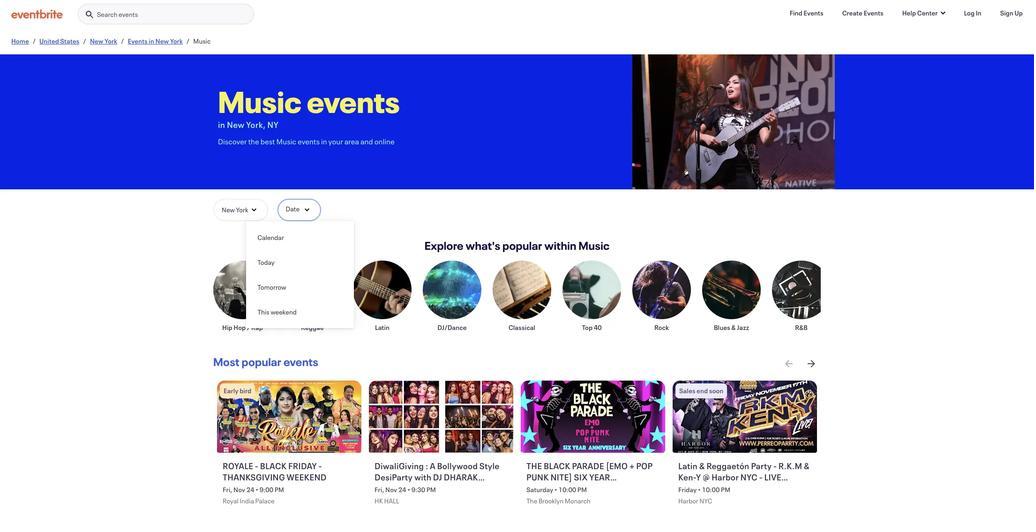 Task type: describe. For each thing, give the bounding box(es) containing it.
hip
[[222, 323, 232, 332]]

most popular events link
[[213, 354, 318, 369]]

• inside 'fri, nov 24 •  9:30 pm hk hall'
[[407, 485, 410, 494]]

music right best at the top of the page
[[276, 136, 296, 146]]

pm inside friday • 10:00 pm harbor nyc
[[721, 485, 731, 494]]

this weekend
[[257, 308, 297, 316]]

date button
[[277, 199, 321, 221]]

this
[[257, 308, 269, 316]]

home
[[11, 37, 29, 45]]

desiparty
[[375, 472, 413, 483]]

nov inside royale - black friday - thanksgiving weekend fri, nov 24 •  9:00 pm royal india palace
[[233, 485, 245, 494]]

latin for latin
[[375, 323, 390, 332]]

area
[[344, 136, 359, 146]]

& for latin
[[699, 460, 705, 472]]

early
[[224, 386, 239, 395]]

find events link
[[782, 4, 831, 23]]

9:30
[[412, 485, 425, 494]]

/ right states
[[83, 37, 86, 45]]

date
[[286, 204, 300, 213]]

music events in new york, ny
[[218, 82, 400, 130]]

york inside button
[[236, 205, 248, 214]]

events for create events
[[864, 8, 884, 17]]

reggae link
[[283, 261, 342, 332]]

pop
[[636, 460, 653, 472]]

latin for latin & reggaetón party - r.k.m & ken-y @ harbor nyc - live performance
[[678, 460, 698, 472]]

ny
[[267, 119, 279, 130]]

today button
[[246, 250, 354, 275]]

punk
[[527, 472, 549, 483]]

latin link
[[353, 261, 412, 332]]

create events link
[[835, 4, 891, 23]]

tomorrow button
[[246, 275, 354, 300]]

dj/dance link
[[423, 261, 481, 332]]

r&b
[[795, 323, 808, 332]]

diwaligiving : a bollywood style desiparty with dj dharak (everyone free) link
[[375, 460, 510, 494]]

0 vertical spatial popular
[[503, 238, 542, 253]]

top 40 link
[[563, 261, 621, 332]]

- right friday
[[319, 460, 322, 472]]

royal
[[223, 497, 239, 506]]

party
[[751, 460, 772, 472]]

nite]
[[551, 472, 572, 483]]

fri, inside royale - black friday - thanksgiving weekend fri, nov 24 •  9:00 pm royal india palace
[[223, 485, 232, 494]]

tomorrow
[[257, 283, 286, 292]]

new york link
[[90, 37, 117, 45]]

best
[[261, 136, 275, 146]]

calendar
[[257, 233, 284, 242]]

saturday
[[527, 485, 553, 494]]

friday • 10:00 pm harbor nyc
[[678, 485, 731, 506]]

eventbrite image
[[11, 9, 63, 19]]

united
[[39, 37, 59, 45]]

soon
[[709, 386, 724, 395]]

sign up
[[1000, 8, 1023, 17]]

discover
[[218, 136, 247, 146]]

reggae
[[301, 323, 324, 332]]

new inside music events in new york, ny
[[227, 119, 245, 130]]

what's
[[466, 238, 500, 253]]

explore what's popular within music
[[425, 238, 610, 253]]

hip hop / rap link
[[213, 261, 272, 332]]

dj
[[433, 472, 442, 483]]

[emo
[[606, 460, 628, 472]]

calendar button
[[246, 225, 354, 250]]

and
[[361, 136, 373, 146]]

arrow right chunky_svg image
[[806, 358, 817, 369]]

0 vertical spatial in
[[149, 37, 154, 45]]

10:00 for six
[[559, 485, 576, 494]]

rock
[[654, 323, 669, 332]]

the black parade [emo + pop punk nite] six year anniversary link
[[527, 460, 662, 494]]

music inside music events in new york, ny
[[218, 82, 302, 121]]

palace
[[255, 497, 275, 506]]

online
[[374, 136, 395, 146]]

brooklyn
[[539, 497, 564, 506]]

arrow left chunky_svg image
[[783, 358, 795, 369]]

the
[[527, 497, 537, 506]]

in
[[976, 8, 982, 17]]

black inside the black parade [emo + pop punk nite] six year anniversary
[[544, 460, 570, 472]]

events inside button
[[119, 10, 138, 19]]

up
[[1015, 8, 1023, 17]]

+
[[630, 460, 635, 472]]

harbor inside latin & reggaetón party - r.k.m & ken-y @ harbor nyc - live performance
[[712, 472, 739, 483]]

diwaligiving : a bollywood style desiparty with dj dharak (everyone free) primary image image
[[369, 381, 513, 453]]

new york
[[222, 205, 248, 214]]

events for find events
[[804, 8, 824, 17]]

sales end soon
[[679, 386, 724, 395]]

diwaligiving : a bollywood style desiparty with dj dharak (everyone free)
[[375, 460, 500, 494]]

friday
[[678, 485, 697, 494]]

hall
[[384, 497, 399, 506]]

menu containing calendar
[[246, 225, 354, 324]]

events left the your
[[298, 136, 320, 146]]

home / united states / new york / events in new york / music
[[11, 37, 211, 45]]

parade
[[572, 460, 604, 472]]

a
[[430, 460, 436, 472]]

y
[[696, 472, 701, 483]]

weekend
[[271, 308, 297, 316]]

style
[[479, 460, 500, 472]]

pm inside royale - black friday - thanksgiving weekend fri, nov 24 •  9:00 pm royal india palace
[[275, 485, 284, 494]]

royale - black friday - thanksgiving weekend link
[[223, 460, 358, 484]]

music down search events button
[[193, 37, 211, 45]]

music right within
[[579, 238, 610, 253]]

- right party on the bottom right of the page
[[774, 460, 777, 472]]

york,
[[246, 119, 266, 130]]

hk
[[375, 497, 383, 506]]

[object object] image
[[632, 54, 835, 189]]

new inside button
[[222, 205, 235, 214]]

this weekend button
[[246, 300, 354, 324]]

log in
[[964, 8, 982, 17]]

royale
[[223, 460, 253, 472]]

new york button
[[213, 199, 268, 221]]

- right the royale
[[255, 460, 258, 472]]

rock link
[[632, 261, 691, 332]]

black inside royale - black friday - thanksgiving weekend fri, nov 24 •  9:00 pm royal india palace
[[260, 460, 287, 472]]

united states link
[[39, 37, 79, 45]]



Task type: vqa. For each thing, say whether or not it's contained in the screenshot.
WEEKEND
yes



Task type: locate. For each thing, give the bounding box(es) containing it.
york
[[105, 37, 117, 45], [170, 37, 183, 45], [236, 205, 248, 214]]

2 vertical spatial in
[[321, 136, 327, 146]]

bird
[[240, 386, 251, 395]]

jazz
[[737, 323, 749, 332]]

blues & jazz link
[[702, 261, 761, 332]]

2 pm from the left
[[426, 485, 436, 494]]

24 up india
[[246, 485, 254, 494]]

early bird
[[224, 386, 251, 395]]

royale - black friday - thanksgiving weekend primary image image
[[217, 381, 361, 453]]

/ right new york 'link'
[[121, 37, 124, 45]]

3 • from the left
[[555, 485, 557, 494]]

events
[[119, 10, 138, 19], [307, 82, 400, 121], [298, 136, 320, 146], [284, 354, 318, 369]]

find
[[790, 8, 803, 17]]

1 vertical spatial in
[[218, 119, 225, 130]]

/ right events in new york link
[[187, 37, 190, 45]]

in down search events button
[[149, 37, 154, 45]]

0 horizontal spatial 10:00
[[559, 485, 576, 494]]

1 pm from the left
[[275, 485, 284, 494]]

(everyone
[[375, 483, 415, 494]]

events right create
[[864, 8, 884, 17]]

& right r.k.m
[[804, 460, 810, 472]]

log in link
[[957, 4, 989, 23]]

classical
[[509, 323, 535, 332]]

latin inside latin & reggaetón party - r.k.m & ken-y @ harbor nyc - live performance
[[678, 460, 698, 472]]

0 horizontal spatial harbor
[[678, 497, 698, 506]]

nyc down performance
[[700, 497, 712, 506]]

harbor right @
[[712, 472, 739, 483]]

in
[[149, 37, 154, 45], [218, 119, 225, 130], [321, 136, 327, 146]]

1 • from the left
[[256, 485, 258, 494]]

10:00 for y
[[702, 485, 720, 494]]

2 24 from the left
[[398, 485, 406, 494]]

• inside the saturday • 10:00 pm the brooklyn monarch
[[555, 485, 557, 494]]

performance
[[678, 483, 729, 494]]

-
[[255, 460, 258, 472], [319, 460, 322, 472], [774, 460, 777, 472], [759, 472, 763, 483]]

• inside friday • 10:00 pm harbor nyc
[[698, 485, 701, 494]]

1 horizontal spatial popular
[[503, 238, 542, 253]]

events down the search events
[[128, 37, 148, 45]]

• left the "9:30"
[[407, 485, 410, 494]]

1 horizontal spatial black
[[544, 460, 570, 472]]

2 horizontal spatial in
[[321, 136, 327, 146]]

1 vertical spatial popular
[[242, 354, 281, 369]]

help
[[902, 8, 916, 17]]

1 24 from the left
[[246, 485, 254, 494]]

10:00 down nite]
[[559, 485, 576, 494]]

nov up hall
[[385, 485, 397, 494]]

most popular events
[[213, 354, 318, 369]]

0 horizontal spatial 24
[[246, 485, 254, 494]]

0 horizontal spatial nov
[[233, 485, 245, 494]]

4 pm from the left
[[721, 485, 731, 494]]

& inside 'link'
[[732, 323, 736, 332]]

diwaligiving
[[375, 460, 424, 472]]

24 inside royale - black friday - thanksgiving weekend fri, nov 24 •  9:00 pm royal india palace
[[246, 485, 254, 494]]

10:00
[[559, 485, 576, 494], [702, 485, 720, 494]]

events inside create events link
[[864, 8, 884, 17]]

2 fri, from the left
[[375, 485, 384, 494]]

search events button
[[78, 4, 254, 25]]

pm
[[275, 485, 284, 494], [426, 485, 436, 494], [578, 485, 587, 494], [721, 485, 731, 494]]

harbor inside friday • 10:00 pm harbor nyc
[[678, 497, 698, 506]]

1 black from the left
[[260, 460, 287, 472]]

latin & reggaetón party - r.k.m & ken-y @ harbor nyc - live performance link
[[678, 460, 813, 494]]

the black parade [emo + pop punk nite] six year anniversary primary image image
[[521, 381, 665, 453]]

fri, up 'royal'
[[223, 485, 232, 494]]

3 pm from the left
[[578, 485, 587, 494]]

& left jazz
[[732, 323, 736, 332]]

0 horizontal spatial york
[[105, 37, 117, 45]]

@
[[703, 472, 710, 483]]

- left live
[[759, 472, 763, 483]]

hop
[[234, 323, 246, 332]]

nyc left live
[[741, 472, 758, 483]]

0 horizontal spatial popular
[[242, 354, 281, 369]]

24 down desiparty
[[398, 485, 406, 494]]

new
[[90, 37, 103, 45], [155, 37, 169, 45], [227, 119, 245, 130], [222, 205, 235, 214]]

today
[[257, 258, 275, 267]]

/
[[33, 37, 36, 45], [83, 37, 86, 45], [121, 37, 124, 45], [187, 37, 190, 45], [247, 323, 250, 332]]

search
[[97, 10, 117, 19]]

pm inside the saturday • 10:00 pm the brooklyn monarch
[[578, 485, 587, 494]]

fri, up hk
[[375, 485, 384, 494]]

year
[[589, 472, 610, 483]]

events down reggae
[[284, 354, 318, 369]]

reggaetón
[[707, 460, 749, 472]]

&
[[732, 323, 736, 332], [699, 460, 705, 472], [804, 460, 810, 472]]

popular up bird
[[242, 354, 281, 369]]

2 10:00 from the left
[[702, 485, 720, 494]]

six
[[574, 472, 588, 483]]

0 vertical spatial harbor
[[712, 472, 739, 483]]

dj/dance
[[438, 323, 467, 332]]

1 horizontal spatial harbor
[[712, 472, 739, 483]]

1 horizontal spatial &
[[732, 323, 736, 332]]

in inside music events in new york, ny
[[218, 119, 225, 130]]

music up the
[[218, 82, 302, 121]]

r.k.m
[[779, 460, 802, 472]]

events right search
[[119, 10, 138, 19]]

events right "find"
[[804, 8, 824, 17]]

0 horizontal spatial black
[[260, 460, 287, 472]]

fri, inside 'fri, nov 24 •  9:30 pm hk hall'
[[375, 485, 384, 494]]

0 horizontal spatial fri,
[[223, 485, 232, 494]]

1 horizontal spatial fri,
[[375, 485, 384, 494]]

1 horizontal spatial events
[[804, 8, 824, 17]]

2 horizontal spatial &
[[804, 460, 810, 472]]

center
[[917, 8, 938, 17]]

nyc inside friday • 10:00 pm harbor nyc
[[700, 497, 712, 506]]

popular
[[503, 238, 542, 253], [242, 354, 281, 369]]

4 • from the left
[[698, 485, 701, 494]]

in left the your
[[321, 136, 327, 146]]

1 vertical spatial harbor
[[678, 497, 698, 506]]

create
[[842, 8, 863, 17]]

/ left "rap"
[[247, 323, 250, 332]]

pm inside 'fri, nov 24 •  9:30 pm hk hall'
[[426, 485, 436, 494]]

harbor down friday at the right of the page
[[678, 497, 698, 506]]

0 horizontal spatial latin
[[375, 323, 390, 332]]

0 vertical spatial nyc
[[741, 472, 758, 483]]

black up 9:00
[[260, 460, 287, 472]]

states
[[60, 37, 79, 45]]

1 fri, from the left
[[223, 485, 232, 494]]

top 40
[[582, 323, 602, 332]]

the
[[248, 136, 259, 146]]

friday
[[288, 460, 317, 472]]

1 horizontal spatial in
[[218, 119, 225, 130]]

24 inside 'fri, nov 24 •  9:30 pm hk hall'
[[398, 485, 406, 494]]

rap
[[251, 323, 263, 332]]

events in new york link
[[128, 37, 183, 45]]

weekend
[[287, 472, 327, 483]]

popular left within
[[503, 238, 542, 253]]

nov inside 'fri, nov 24 •  9:30 pm hk hall'
[[385, 485, 397, 494]]

0 vertical spatial latin
[[375, 323, 390, 332]]

0 horizontal spatial in
[[149, 37, 154, 45]]

most
[[213, 354, 240, 369]]

10:00 down @
[[702, 485, 720, 494]]

1 horizontal spatial york
[[170, 37, 183, 45]]

within
[[545, 238, 577, 253]]

1 horizontal spatial nyc
[[741, 472, 758, 483]]

events up "area"
[[307, 82, 400, 121]]

& for blues
[[732, 323, 736, 332]]

& right ken-
[[699, 460, 705, 472]]

• left 9:00
[[256, 485, 258, 494]]

search events
[[97, 10, 138, 19]]

events
[[804, 8, 824, 17], [864, 8, 884, 17], [128, 37, 148, 45]]

india
[[240, 497, 254, 506]]

monarch
[[565, 497, 591, 506]]

1 horizontal spatial latin
[[678, 460, 698, 472]]

nyc inside latin & reggaetón party - r.k.m & ken-y @ harbor nyc - live performance
[[741, 472, 758, 483]]

24
[[246, 485, 254, 494], [398, 485, 406, 494]]

2 horizontal spatial events
[[864, 8, 884, 17]]

2 black from the left
[[544, 460, 570, 472]]

create events
[[842, 8, 884, 17]]

10:00 inside the saturday • 10:00 pm the brooklyn monarch
[[559, 485, 576, 494]]

0 horizontal spatial events
[[128, 37, 148, 45]]

sign up link
[[993, 4, 1030, 23]]

nov
[[233, 485, 245, 494], [385, 485, 397, 494]]

your
[[328, 136, 343, 146]]

live
[[764, 472, 782, 483]]

/ right home link
[[33, 37, 36, 45]]

• up brooklyn
[[555, 485, 557, 494]]

black up anniversary
[[544, 460, 570, 472]]

1 horizontal spatial 24
[[398, 485, 406, 494]]

1 horizontal spatial 10:00
[[702, 485, 720, 494]]

• inside royale - black friday - thanksgiving weekend fri, nov 24 •  9:00 pm royal india palace
[[256, 485, 258, 494]]

2 nov from the left
[[385, 485, 397, 494]]

1 nov from the left
[[233, 485, 245, 494]]

find events
[[790, 8, 824, 17]]

events inside find events link
[[804, 8, 824, 17]]

1 vertical spatial nyc
[[700, 497, 712, 506]]

•
[[256, 485, 258, 494], [407, 485, 410, 494], [555, 485, 557, 494], [698, 485, 701, 494]]

2 horizontal spatial york
[[236, 205, 248, 214]]

10:00 inside friday • 10:00 pm harbor nyc
[[702, 485, 720, 494]]

menu
[[246, 225, 354, 324]]

1 10:00 from the left
[[559, 485, 576, 494]]

0 horizontal spatial &
[[699, 460, 705, 472]]

harbor
[[712, 472, 739, 483], [678, 497, 698, 506]]

2 • from the left
[[407, 485, 410, 494]]

1 vertical spatial latin
[[678, 460, 698, 472]]

0 horizontal spatial nyc
[[700, 497, 712, 506]]

nov up india
[[233, 485, 245, 494]]

• right friday at the right of the page
[[698, 485, 701, 494]]

1 horizontal spatial nov
[[385, 485, 397, 494]]

in up discover
[[218, 119, 225, 130]]

hip hop / rap
[[222, 323, 263, 332]]

latin & reggaetón party - r.k.m & ken-y @ harbor nyc - live performance primary image image
[[673, 381, 817, 453]]

bollywood
[[437, 460, 478, 472]]

free)
[[416, 483, 437, 494]]

events inside music events in new york, ny
[[307, 82, 400, 121]]



